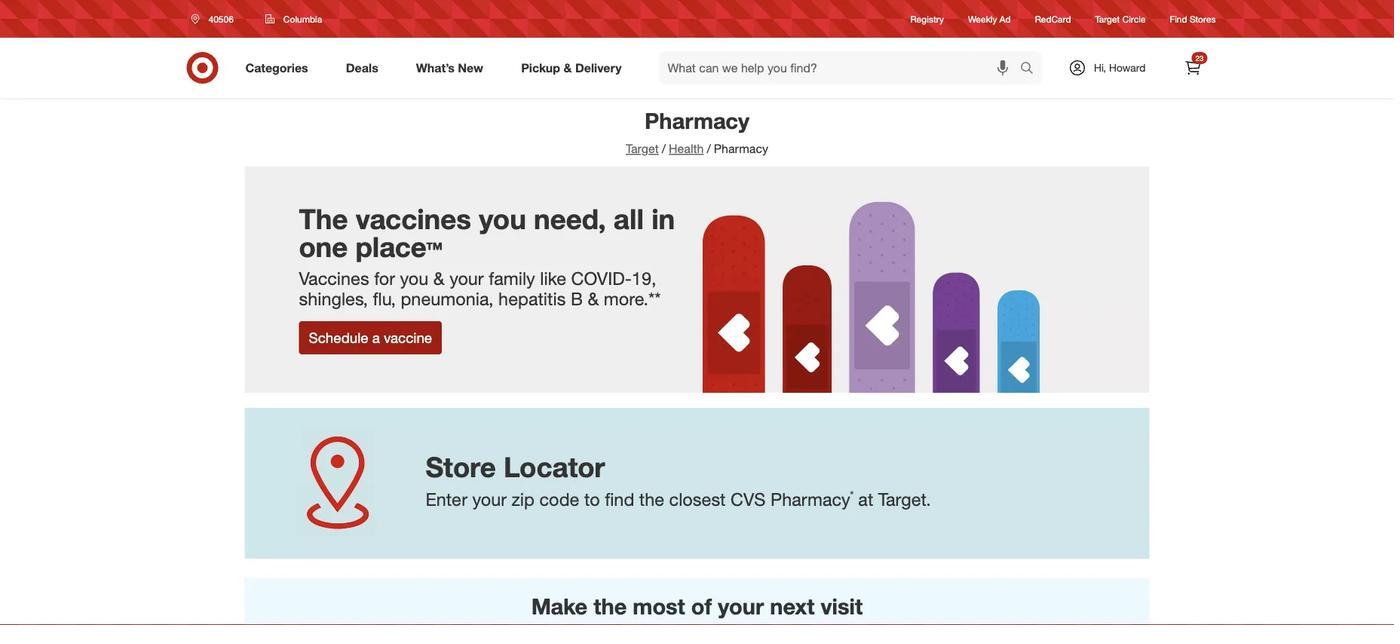 Task type: describe. For each thing, give the bounding box(es) containing it.
1 vertical spatial pharmacy
[[714, 141, 768, 156]]

search button
[[1013, 51, 1050, 87]]

make the most of your next visit
[[531, 593, 863, 620]]

one
[[299, 230, 348, 263]]

columbia
[[283, 13, 322, 25]]

hi,
[[1094, 61, 1106, 74]]

vaccines
[[299, 268, 369, 289]]

more.**
[[604, 288, 661, 310]]

ad
[[1000, 13, 1011, 24]]

health
[[669, 141, 704, 156]]

store locator enter your zip code to find the closest cvs pharmacy ® at target.
[[426, 450, 931, 510]]

pickup
[[521, 60, 560, 75]]

delivery
[[575, 60, 622, 75]]

to
[[584, 488, 600, 510]]

store
[[426, 450, 496, 484]]

®
[[850, 489, 853, 502]]

weekly
[[968, 13, 997, 24]]

19,
[[632, 268, 656, 289]]

zip
[[512, 488, 535, 510]]

the
[[299, 202, 348, 236]]

schedule a vaccine
[[309, 329, 432, 346]]

what's new link
[[403, 51, 502, 84]]

vaccine
[[384, 329, 432, 346]]

schedule
[[309, 329, 368, 346]]

pneumonia,
[[401, 288, 494, 310]]

1 vertical spatial the
[[594, 593, 627, 620]]

redcard
[[1035, 13, 1071, 24]]

circle
[[1122, 13, 1146, 24]]

what's
[[416, 60, 455, 75]]

pickup & delivery link
[[508, 51, 641, 84]]

code
[[539, 488, 579, 510]]

at
[[858, 488, 873, 510]]

find stores link
[[1170, 12, 1216, 25]]

pharmacy target / health / pharmacy
[[626, 107, 768, 156]]

deals
[[346, 60, 378, 75]]

categories link
[[233, 51, 327, 84]]

search
[[1013, 62, 1050, 77]]

23
[[1195, 53, 1204, 63]]

23 link
[[1177, 51, 1210, 84]]

need,
[[534, 202, 606, 236]]

what's new
[[416, 60, 483, 75]]

0 horizontal spatial &
[[433, 268, 445, 289]]

visit
[[821, 593, 863, 620]]

make
[[531, 593, 588, 620]]

covid-
[[571, 268, 632, 289]]

pharmacy inside 'store locator enter your zip code to find the closest cvs pharmacy ® at target.'
[[771, 488, 850, 510]]

registry
[[911, 13, 944, 24]]

redcard link
[[1035, 12, 1071, 25]]

0 vertical spatial pharmacy
[[645, 107, 750, 134]]

cvs
[[731, 488, 766, 510]]

target.
[[878, 488, 931, 510]]

hi, howard
[[1094, 61, 1146, 74]]

target inside pharmacy target / health / pharmacy
[[626, 141, 659, 156]]

shingles,
[[299, 288, 368, 310]]

your inside the vaccines you need, all in one place™ vaccines for you & your family like covid-19, shingles, flu, pneumonia, hepatitis b & more.**
[[449, 268, 484, 289]]

for
[[374, 268, 395, 289]]

most
[[633, 593, 685, 620]]

vaccines
[[356, 202, 471, 236]]



Task type: locate. For each thing, give the bounding box(es) containing it.
family
[[489, 268, 535, 289]]

What can we help you find? suggestions appear below search field
[[659, 51, 1024, 84]]

0 vertical spatial your
[[449, 268, 484, 289]]

/ right health
[[707, 141, 711, 156]]

2 horizontal spatial &
[[588, 288, 599, 310]]

registry link
[[911, 12, 944, 25]]

0 horizontal spatial /
[[662, 141, 666, 156]]

the right find
[[639, 488, 664, 510]]

pickup & delivery
[[521, 60, 622, 75]]

2 vertical spatial your
[[718, 593, 764, 620]]

find stores
[[1170, 13, 1216, 24]]

deals link
[[333, 51, 397, 84]]

&
[[564, 60, 572, 75], [433, 268, 445, 289], [588, 288, 599, 310]]

find
[[605, 488, 634, 510]]

categories
[[245, 60, 308, 75]]

columbia button
[[256, 5, 332, 32]]

of
[[691, 593, 712, 620]]

1 horizontal spatial target
[[1095, 13, 1120, 24]]

0 horizontal spatial the
[[594, 593, 627, 620]]

& right pickup
[[564, 60, 572, 75]]

next
[[770, 593, 815, 620]]

1 horizontal spatial /
[[707, 141, 711, 156]]

you up family
[[479, 202, 526, 236]]

pharmacy right health link
[[714, 141, 768, 156]]

the left most
[[594, 593, 627, 620]]

0 horizontal spatial you
[[400, 268, 429, 289]]

40506
[[208, 13, 234, 25]]

health link
[[669, 141, 704, 156]]

your inside 'store locator enter your zip code to find the closest cvs pharmacy ® at target.'
[[472, 488, 507, 510]]

place™
[[355, 230, 442, 263]]

weekly ad link
[[968, 12, 1011, 25]]

you right the for
[[400, 268, 429, 289]]

you
[[479, 202, 526, 236], [400, 268, 429, 289]]

target left the 'circle'
[[1095, 13, 1120, 24]]

target link
[[626, 141, 659, 156]]

pharmacy up health
[[645, 107, 750, 134]]

/
[[662, 141, 666, 156], [707, 141, 711, 156]]

flu,
[[373, 288, 396, 310]]

1 horizontal spatial the
[[639, 488, 664, 510]]

hepatitis
[[498, 288, 566, 310]]

2 vertical spatial pharmacy
[[771, 488, 850, 510]]

all
[[614, 202, 644, 236]]

& right the b
[[588, 288, 599, 310]]

in
[[652, 202, 675, 236]]

0 vertical spatial you
[[479, 202, 526, 236]]

pharmacy
[[645, 107, 750, 134], [714, 141, 768, 156], [771, 488, 850, 510]]

enter
[[426, 488, 468, 510]]

1 vertical spatial target
[[626, 141, 659, 156]]

your left zip at left
[[472, 488, 507, 510]]

like
[[540, 268, 566, 289]]

1 / from the left
[[662, 141, 666, 156]]

target left health
[[626, 141, 659, 156]]

target circle
[[1095, 13, 1146, 24]]

1 horizontal spatial &
[[564, 60, 572, 75]]

locator
[[504, 450, 605, 484]]

2 / from the left
[[707, 141, 711, 156]]

schedule a vaccine button
[[299, 321, 442, 354]]

1 vertical spatial your
[[472, 488, 507, 510]]

target circle link
[[1095, 12, 1146, 25]]

/ right target link
[[662, 141, 666, 156]]

the
[[639, 488, 664, 510], [594, 593, 627, 620]]

a
[[372, 329, 380, 346]]

weekly ad
[[968, 13, 1011, 24]]

the vaccines you need, all in one place™ vaccines for you & your family like covid-19, shingles, flu, pneumonia, hepatitis b & more.**
[[299, 202, 675, 310]]

howard
[[1109, 61, 1146, 74]]

0 horizontal spatial target
[[626, 141, 659, 156]]

1 horizontal spatial you
[[479, 202, 526, 236]]

& down the place™
[[433, 268, 445, 289]]

40506 button
[[181, 5, 249, 32]]

your
[[449, 268, 484, 289], [472, 488, 507, 510], [718, 593, 764, 620]]

new
[[458, 60, 483, 75]]

the inside 'store locator enter your zip code to find the closest cvs pharmacy ® at target.'
[[639, 488, 664, 510]]

your right of
[[718, 593, 764, 620]]

stores
[[1190, 13, 1216, 24]]

target
[[1095, 13, 1120, 24], [626, 141, 659, 156]]

pharmacy left at
[[771, 488, 850, 510]]

b
[[571, 288, 583, 310]]

your left family
[[449, 268, 484, 289]]

0 vertical spatial the
[[639, 488, 664, 510]]

0 vertical spatial target
[[1095, 13, 1120, 24]]

closest
[[669, 488, 726, 510]]

find
[[1170, 13, 1187, 24]]

1 vertical spatial you
[[400, 268, 429, 289]]



Task type: vqa. For each thing, say whether or not it's contained in the screenshot.
the Pet's inside the $5.99 Save 40% on Pet's holiday items Buddy Biscuits Gingerbread Flavor Holiday Dog Treats - 16oz
no



